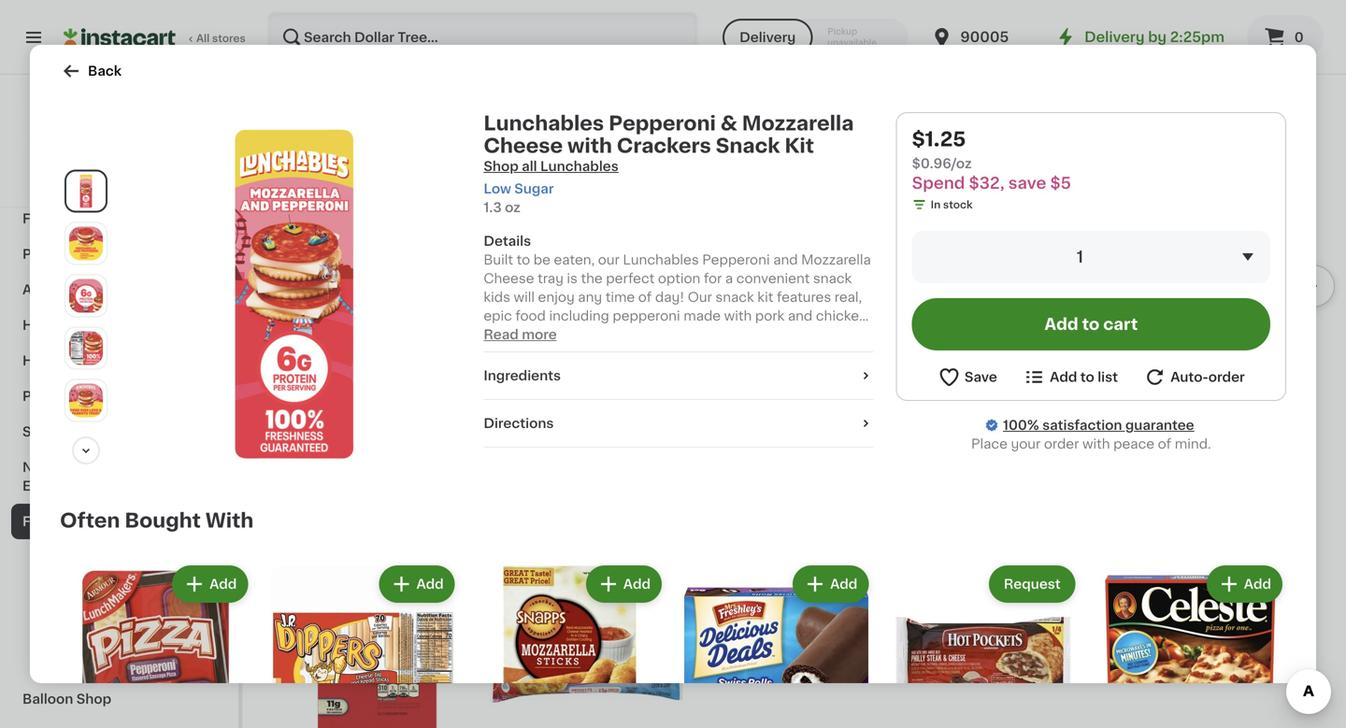 Task type: describe. For each thing, give the bounding box(es) containing it.
$32, inside button
[[740, 349, 763, 359]]

items inside see eligible items add
[[1234, 445, 1271, 458]]

$20, for armour lunchmaker ham
[[531, 349, 555, 359]]

sales
[[22, 425, 59, 438]]

enlarge snacks lunchables pepperoni & mozzarella cheese with crackers snack kit angle_back (opens in a new tab) image
[[69, 331, 103, 365]]

place
[[971, 437, 1008, 451]]

add to cart
[[1045, 316, 1138, 332]]

back button
[[60, 60, 122, 82]]

stores
[[212, 33, 246, 43]]

crackers inside $ 1 spend $32, save $5 lunchables turkey & cheddar cheese with crackers snack kit
[[906, 403, 965, 416]]

$1.25
[[912, 129, 966, 149]]

to for cart
[[1082, 316, 1100, 332]]

apparel & accessories
[[22, 122, 175, 136]]

new year's eve party essentials link
[[11, 450, 227, 504]]

kit inside lunchables pepperoni & mozzarella cheese with crackers snack kit shop all lunchables low sugar 1.3 oz
[[785, 136, 814, 156]]

often
[[60, 511, 120, 531]]

see inside see eligible items add
[[1152, 445, 1178, 458]]

pepperoni for armour
[[1167, 365, 1234, 378]]

items for lunchables turkey & cheddar cheese with crackers snack kit
[[1025, 447, 1063, 460]]

auto
[[22, 283, 54, 296]]

accessories
[[92, 122, 175, 136]]

$ for armour pepperoni flavored sausage pizza
[[1119, 323, 1126, 333]]

& inside $ 1 spend $32, save $5 lunchables turkey & cheddar cheese with crackers snack kit
[[1033, 365, 1044, 378]]

add to list button
[[1023, 366, 1118, 389]]

snack inside $ 1 spend $32, save $5 lunchables turkey & cheddar cheese with crackers snack kit
[[968, 403, 1008, 416]]

store
[[108, 161, 136, 172]]

enlarge snacks lunchables pepperoni & mozzarella cheese with crackers snack kit angle_top (opens in a new tab) image
[[69, 384, 103, 417]]

0 horizontal spatial shop
[[76, 693, 111, 706]]

100% satisfaction guarantee
[[1003, 419, 1194, 432]]

mind.
[[1175, 437, 1211, 451]]

lunchables pepperoni & mozzarella cheese with crackers snack kit shop all lunchables low sugar 1.3 oz
[[484, 114, 854, 214]]

satisfaction inside everyday store prices 100% satisfaction guarantee
[[79, 180, 141, 190]]

apparel
[[22, 122, 75, 136]]

product group containing see eligible items
[[698, 118, 891, 469]]

see eligible items for lunchables turkey & cheddar cheese with crackers snack kit
[[944, 447, 1063, 460]]

eligible inside see eligible items add
[[1181, 445, 1230, 458]]

auto-
[[1171, 371, 1209, 384]]

all stores link
[[64, 11, 247, 64]]

2.9 oz
[[1115, 419, 1146, 430]]

to for list
[[1080, 371, 1094, 384]]

list
[[1098, 371, 1118, 384]]

item carousel region
[[280, 111, 1335, 480]]

crackers inside lunchables pepperoni & mozzarella cheese with crackers snack kit shop all lunchables low sugar 1.3 oz
[[617, 136, 711, 156]]

$5 for 1
[[1001, 349, 1015, 359]]

essentials
[[22, 480, 91, 493]]

cart
[[1103, 316, 1138, 332]]

spend $20, save $4 for john morrell smoked sausage
[[286, 349, 390, 359]]

in
[[931, 200, 941, 210]]

health care
[[22, 354, 103, 367]]

of
[[1158, 437, 1171, 451]]

2.6
[[489, 401, 505, 411]]

90005
[[960, 30, 1009, 44]]

spend $32, save $5
[[703, 349, 806, 359]]

see for lunchables turkey & cheddar cheese with crackers snack kit
[[944, 447, 969, 460]]

back
[[88, 65, 122, 78]]

home for home & garden
[[22, 319, 63, 332]]

add inside button
[[1050, 371, 1077, 384]]

sausage for john
[[280, 384, 337, 397]]

spo
[[1252, 16, 1273, 26]]

personal
[[22, 248, 82, 261]]

snacks lunchables pepperoni & mozzarella cheese with crackers snack kit hero image
[[127, 127, 461, 461]]

save inside $ 1 spend $32, save $5 lunchables turkey & cheddar cheese with crackers snack kit
[[974, 349, 999, 359]]

delivery button
[[723, 19, 813, 56]]

$ 1 25 for armour lunchmaker ham
[[493, 322, 524, 341]]

25 for armour pepperoni flavored sausage pizza
[[1136, 323, 1150, 333]]

everyday store prices link
[[56, 159, 183, 174]]

lunchables inside lunchables pepperoni & mozzarella cheese with crackers snack kit shop all lunchables low sugar 1.3 oz
[[484, 114, 604, 133]]

delivery by 2:25pm
[[1084, 30, 1225, 44]]

ice cream
[[34, 586, 101, 599]]

save inside $1.25 $0.96/oz spend $32, save $5
[[1008, 175, 1046, 191]]

100% satisfaction guarantee link
[[1003, 416, 1194, 435]]

$ for john morrell smoked sausage
[[284, 323, 291, 333]]

1 for armour pepperoni flavored sausage pizza
[[1126, 322, 1134, 341]]

by
[[1148, 30, 1167, 44]]

details
[[484, 235, 531, 248]]

oz right 2.6
[[508, 401, 520, 411]]

$1.25 $0.96/oz spend $32, save $5
[[912, 129, 1071, 191]]

lunchmaker
[[541, 365, 622, 378]]

save button
[[938, 366, 997, 389]]

pets link
[[11, 379, 227, 414]]

directions
[[484, 417, 554, 430]]

personal care link
[[11, 237, 227, 272]]

armour lunchmaker ham
[[489, 365, 656, 378]]

& right the food in the top left of the page
[[60, 212, 71, 225]]

food
[[22, 212, 57, 225]]

see eligible items add
[[1152, 134, 1294, 458]]

25 for armour lunchmaker ham
[[510, 323, 524, 333]]

ingredients button
[[484, 366, 874, 385]]

auto-order
[[1171, 371, 1245, 384]]

see eligible items button for armour lunchmaker ham
[[489, 417, 683, 449]]

all
[[196, 33, 210, 43]]

ham
[[625, 365, 656, 378]]

$ inside $ 1 spend $32, save $5 lunchables turkey & cheddar cheese with crackers snack kit
[[910, 323, 917, 333]]

turkey
[[986, 365, 1030, 378]]

see eligible items for john morrell smoked sausage
[[318, 428, 437, 441]]

eve
[[100, 461, 124, 474]]

see eligible items for armour lunchmaker ham
[[526, 426, 645, 440]]

delivery by 2:25pm link
[[1055, 26, 1225, 49]]

read
[[484, 328, 519, 341]]

bought
[[125, 511, 201, 531]]

nsored
[[1273, 16, 1309, 26]]

details button
[[484, 232, 874, 251]]

save inside button
[[766, 349, 790, 359]]

food & drink link
[[11, 201, 227, 237]]

smoked
[[366, 365, 420, 378]]

0
[[1294, 31, 1304, 44]]

spend down read more
[[495, 349, 529, 359]]

100% inside everyday store prices 100% satisfaction guarantee
[[48, 180, 76, 190]]

pets
[[22, 390, 53, 403]]

low
[[484, 182, 511, 195]]

$4 for armour lunchmaker ham
[[584, 349, 598, 359]]

year's
[[56, 461, 96, 474]]

with inside lunchables pepperoni & mozzarella cheese with crackers snack kit shop all lunchables low sugar 1.3 oz
[[567, 136, 612, 156]]

2 vertical spatial with
[[1082, 437, 1110, 451]]

2.9
[[1115, 419, 1132, 430]]

john
[[280, 365, 313, 378]]

service type group
[[723, 19, 908, 56]]

apparel & accessories link
[[11, 111, 227, 147]]

spend down cart
[[1121, 349, 1155, 359]]

spend inside $ 1 spend $32, save $5 lunchables turkey & cheddar cheese with crackers snack kit
[[912, 349, 946, 359]]

delivery for delivery
[[740, 31, 796, 44]]

1.3
[[484, 201, 502, 214]]

& inside 'link'
[[78, 122, 89, 136]]

read more button
[[484, 325, 557, 344]]

frozen foods
[[22, 515, 113, 528]]

spend inside $1.25 $0.96/oz spend $32, save $5
[[912, 175, 965, 191]]

1 inside field
[[1077, 249, 1083, 265]]

& inside "link"
[[66, 319, 77, 332]]

health
[[22, 354, 67, 367]]

lunchables inside $ 1 spend $32, save $5 lunchables turkey & cheddar cheese with crackers snack kit
[[906, 365, 982, 378]]

ice
[[34, 586, 54, 599]]

party
[[127, 461, 164, 474]]

1 inside $ 1 spend $32, save $5 lunchables turkey & cheddar cheese with crackers snack kit
[[917, 322, 926, 341]]

see eligible items button for john morrell smoked sausage
[[280, 419, 474, 450]]

home for home improvement & hardware
[[22, 158, 63, 171]]

cheddar
[[906, 384, 963, 397]]

food & drink
[[22, 212, 110, 225]]

hardware
[[22, 177, 88, 190]]

new
[[22, 461, 53, 474]]

add inside "button"
[[1045, 316, 1078, 332]]



Task type: vqa. For each thing, say whether or not it's contained in the screenshot.
Lunchables inside the Lunchables Pepperoni & Mozzarella Cheese with Crackers Snack Kit Shop all lunchables Low Sugar 1.3 oz
yes



Task type: locate. For each thing, give the bounding box(es) containing it.
crackers down cheddar
[[906, 403, 965, 416]]

care down home & garden
[[70, 354, 103, 367]]

$ 1 25 for armour pepperoni flavored sausage pizza
[[1119, 322, 1150, 341]]

cheese down 'save'
[[967, 384, 1017, 397]]

save
[[1008, 175, 1046, 191], [349, 349, 373, 359], [766, 349, 790, 359], [557, 349, 582, 359], [974, 349, 999, 359], [1183, 349, 1208, 359]]

$5 inside $1.25 $0.96/oz spend $32, save $5
[[1050, 175, 1071, 191]]

kit
[[785, 136, 814, 156], [1012, 403, 1030, 416]]

cheese
[[484, 136, 563, 156], [967, 384, 1017, 397]]

everyday store prices 100% satisfaction guarantee
[[48, 161, 198, 190]]

0 horizontal spatial cheese
[[484, 136, 563, 156]]

$4 up "lunchmaker"
[[584, 349, 598, 359]]

1 horizontal spatial guarantee
[[1125, 419, 1194, 432]]

frozen down ice cream
[[34, 622, 78, 635]]

$ for armour lunchmaker ham
[[493, 323, 500, 333]]

shop up low
[[484, 160, 519, 173]]

care inside 'link'
[[85, 248, 117, 261]]

$20, up auto-
[[1157, 349, 1181, 359]]

1 vertical spatial home
[[22, 319, 63, 332]]

new year's eve party essentials
[[22, 461, 164, 493]]

1 vertical spatial satisfaction
[[1042, 419, 1122, 432]]

sales link
[[11, 414, 227, 450]]

None search field
[[267, 11, 698, 64]]

with
[[567, 136, 612, 156], [1021, 384, 1048, 397], [1082, 437, 1110, 451]]

0 horizontal spatial $ 1 25
[[284, 322, 315, 341]]

& left mozzarella
[[721, 114, 737, 133]]

spend $20, save $4 for armour lunchmaker ham
[[495, 349, 598, 359]]

electronics link
[[11, 76, 227, 111]]

home inside home improvement & hardware
[[22, 158, 63, 171]]

delivery inside button
[[740, 31, 796, 44]]

1 horizontal spatial armour
[[1115, 365, 1163, 378]]

0 horizontal spatial guarantee
[[144, 180, 198, 190]]

0 horizontal spatial sausage
[[280, 384, 337, 397]]

$5 inside button
[[793, 349, 806, 359]]

25 for john morrell smoked sausage
[[302, 323, 315, 333]]

$32, inside $1.25 $0.96/oz spend $32, save $5
[[969, 175, 1005, 191]]

3 $20, from the left
[[1157, 349, 1181, 359]]

enlarge snacks lunchables pepperoni & mozzarella cheese with crackers snack kit hero (opens in a new tab) image
[[69, 174, 103, 208]]

morrell
[[317, 365, 362, 378]]

guarantee
[[144, 180, 198, 190], [1125, 419, 1194, 432]]

1 vertical spatial snack
[[968, 403, 1008, 416]]

kit up "your"
[[1012, 403, 1030, 416]]

lunchables up cheddar
[[906, 365, 982, 378]]

100% down everyday
[[48, 180, 76, 190]]

100% satisfaction guarantee button
[[29, 174, 209, 193]]

john morrell smoked sausage 7 oz
[[280, 365, 420, 412]]

1 $ from the left
[[284, 323, 291, 333]]

shop inside lunchables pepperoni & mozzarella cheese with crackers snack kit shop all lunchables low sugar 1.3 oz
[[484, 160, 519, 173]]

0 vertical spatial care
[[85, 248, 117, 261]]

drink
[[74, 212, 110, 225]]

sugar
[[514, 182, 554, 195]]

0 vertical spatial satisfaction
[[79, 180, 141, 190]]

dollar tree logo image
[[101, 97, 137, 133]]

2 $ 1 25 from the left
[[493, 322, 524, 341]]

cream
[[57, 586, 101, 599]]

read more
[[484, 328, 557, 341]]

armour pepperoni flavored sausage pizza
[[1115, 365, 1294, 397]]

with up lunchables in the top of the page
[[567, 136, 612, 156]]

sausage inside armour pepperoni flavored sausage pizza
[[1115, 384, 1171, 397]]

& right store
[[160, 158, 171, 171]]

$32, inside $ 1 spend $32, save $5 lunchables turkey & cheddar cheese with crackers snack kit
[[949, 349, 972, 359]]

1 25 from the left
[[302, 323, 315, 333]]

0 horizontal spatial crackers
[[617, 136, 711, 156]]

cheese up all
[[484, 136, 563, 156]]

3 25 from the left
[[1136, 323, 1150, 333]]

order right "your"
[[1044, 437, 1079, 451]]

personal care
[[22, 248, 117, 261]]

guarantee up the of
[[1125, 419, 1194, 432]]

0 vertical spatial cheese
[[484, 136, 563, 156]]

1 horizontal spatial $ 1 25
[[493, 322, 524, 341]]

home up hardware
[[22, 158, 63, 171]]

1 horizontal spatial spend $20, save $4
[[495, 349, 598, 359]]

$4 for armour pepperoni flavored sausage pizza
[[1210, 349, 1224, 359]]

oz inside lunchables pepperoni & mozzarella cheese with crackers snack kit shop all lunchables low sugar 1.3 oz
[[505, 201, 520, 214]]

0 horizontal spatial kit
[[785, 136, 814, 156]]

order
[[1208, 371, 1245, 384], [1044, 437, 1079, 451]]

armour up "2.6 oz"
[[489, 365, 537, 378]]

0 horizontal spatial 25
[[302, 323, 315, 333]]

$32, up ingredients button
[[740, 349, 763, 359]]

oz right 2.9
[[1134, 419, 1146, 430]]

2 horizontal spatial with
[[1082, 437, 1110, 451]]

often bought with
[[60, 511, 254, 531]]

& down enlarge snacks lunchables pepperoni & mozzarella cheese with crackers snack kit angle_right (opens in a new tab) icon at left
[[66, 319, 77, 332]]

1 for armour lunchmaker ham
[[500, 322, 508, 341]]

cheese inside lunchables pepperoni & mozzarella cheese with crackers snack kit shop all lunchables low sugar 1.3 oz
[[484, 136, 563, 156]]

2 armour from the left
[[1115, 365, 1163, 378]]

0 vertical spatial order
[[1208, 371, 1245, 384]]

with down turkey
[[1021, 384, 1048, 397]]

1 sausage from the left
[[280, 384, 337, 397]]

spend up john
[[286, 349, 320, 359]]

2 25 from the left
[[510, 323, 524, 333]]

eligible
[[555, 426, 604, 440], [347, 428, 396, 441], [1181, 445, 1230, 458], [764, 447, 813, 460], [973, 447, 1022, 460]]

order inside button
[[1208, 371, 1245, 384]]

sausage up 2.9 oz
[[1115, 384, 1171, 397]]

improvement
[[66, 158, 157, 171]]

100% up "your"
[[1003, 419, 1039, 432]]

0 horizontal spatial 100%
[[48, 180, 76, 190]]

kit down mozzarella
[[785, 136, 814, 156]]

$4
[[376, 349, 390, 359], [584, 349, 598, 359], [1210, 349, 1224, 359]]

eligible for armour lunchmaker ham
[[555, 426, 604, 440]]

armour inside armour pepperoni flavored sausage pizza
[[1115, 365, 1163, 378]]

0 vertical spatial lunchables
[[484, 114, 604, 133]]

2 $20, from the left
[[531, 349, 555, 359]]

90005 button
[[930, 11, 1043, 64]]

1
[[1077, 249, 1083, 265], [291, 322, 300, 341], [500, 322, 508, 341], [917, 322, 926, 341], [1126, 322, 1134, 341]]

to inside button
[[1080, 371, 1094, 384]]

prices
[[138, 161, 171, 172]]

spend up cheddar
[[912, 349, 946, 359]]

2 $4 from the left
[[584, 349, 598, 359]]

guarantee inside everyday store prices 100% satisfaction guarantee
[[144, 180, 198, 190]]

0 horizontal spatial lunchables
[[484, 114, 604, 133]]

enlarge snacks lunchables pepperoni & mozzarella cheese with crackers snack kit angle_left (opens in a new tab) image
[[69, 227, 103, 260]]

1 horizontal spatial delivery
[[1084, 30, 1145, 44]]

1 horizontal spatial shop
[[484, 160, 519, 173]]

eligible inside product group
[[764, 447, 813, 460]]

1 spend $20, save $4 from the left
[[286, 349, 390, 359]]

0 horizontal spatial delivery
[[740, 31, 796, 44]]

1 vertical spatial cheese
[[967, 384, 1017, 397]]

1 horizontal spatial 100%
[[1003, 419, 1039, 432]]

frozen foods link
[[11, 504, 227, 539]]

& right apparel on the left of the page
[[78, 122, 89, 136]]

25
[[302, 323, 315, 333], [510, 323, 524, 333], [1136, 323, 1150, 333]]

0 horizontal spatial armour
[[489, 365, 537, 378]]

4 $ from the left
[[1119, 323, 1126, 333]]

1 horizontal spatial satisfaction
[[1042, 419, 1122, 432]]

instacart logo image
[[64, 26, 176, 49]]

$ 1 spend $32, save $5 lunchables turkey & cheddar cheese with crackers snack kit
[[906, 322, 1048, 416]]

2 horizontal spatial $4
[[1210, 349, 1224, 359]]

1 vertical spatial lunchables
[[906, 365, 982, 378]]

snack
[[716, 136, 780, 156], [968, 403, 1008, 416]]

home & garden link
[[11, 308, 227, 343]]

pizza
[[1175, 384, 1209, 397]]

$20, down 'more'
[[531, 349, 555, 359]]

2 horizontal spatial spend $20, save $4
[[1121, 349, 1224, 359]]

to left cart
[[1082, 316, 1100, 332]]

floral
[[22, 51, 60, 65]]

& inside lunchables pepperoni & mozzarella cheese with crackers snack kit shop all lunchables low sugar 1.3 oz
[[721, 114, 737, 133]]

spend inside button
[[703, 349, 738, 359]]

3 $4 from the left
[[1210, 349, 1224, 359]]

snack inside lunchables pepperoni & mozzarella cheese with crackers snack kit shop all lunchables low sugar 1.3 oz
[[716, 136, 780, 156]]

1 horizontal spatial lunchables
[[906, 365, 982, 378]]

1 horizontal spatial sausage
[[1115, 384, 1171, 397]]

pepperoni up the "pizza"
[[1167, 365, 1234, 378]]

1 horizontal spatial pepperoni
[[1167, 365, 1234, 378]]

delivery up mozzarella
[[740, 31, 796, 44]]

spend
[[912, 175, 965, 191], [286, 349, 320, 359], [703, 349, 738, 359], [495, 349, 529, 359], [912, 349, 946, 359], [1121, 349, 1155, 359]]

$32, for $
[[949, 349, 972, 359]]

2 horizontal spatial $5
[[1050, 175, 1071, 191]]

0 vertical spatial guarantee
[[144, 180, 198, 190]]

7
[[280, 402, 286, 412]]

auto link
[[11, 272, 227, 308]]

1 horizontal spatial $4
[[584, 349, 598, 359]]

1 horizontal spatial crackers
[[906, 403, 965, 416]]

$4 up auto-order
[[1210, 349, 1224, 359]]

0 horizontal spatial snack
[[716, 136, 780, 156]]

0 vertical spatial snack
[[716, 136, 780, 156]]

to inside "button"
[[1082, 316, 1100, 332]]

care for health care
[[70, 354, 103, 367]]

cheese inside $ 1 spend $32, save $5 lunchables turkey & cheddar cheese with crackers snack kit
[[967, 384, 1017, 397]]

1 $ 1 25 from the left
[[284, 322, 315, 341]]

0 vertical spatial shop
[[484, 160, 519, 173]]

1 horizontal spatial $20,
[[531, 349, 555, 359]]

1 vertical spatial shop
[[76, 693, 111, 706]]

1 horizontal spatial snack
[[968, 403, 1008, 416]]

items for armour lunchmaker ham
[[608, 426, 645, 440]]

shop right balloon
[[76, 693, 111, 706]]

$ 1 25
[[284, 322, 315, 341], [493, 322, 524, 341], [1119, 322, 1150, 341]]

kit inside $ 1 spend $32, save $5 lunchables turkey & cheddar cheese with crackers snack kit
[[1012, 403, 1030, 416]]

armour for armour lunchmaker ham
[[489, 365, 537, 378]]

$0.96/oz
[[912, 157, 972, 170]]

see eligible items button for lunchables turkey & cheddar cheese with crackers snack kit
[[906, 437, 1100, 469]]

1 vertical spatial order
[[1044, 437, 1079, 451]]

3 $ from the left
[[910, 323, 917, 333]]

directions button
[[484, 414, 874, 433]]

spend up ingredients button
[[703, 349, 738, 359]]

floral link
[[11, 40, 227, 76]]

$20, for armour pepperoni flavored sausage pizza
[[1157, 349, 1181, 359]]

1 horizontal spatial kit
[[1012, 403, 1030, 416]]

1 vertical spatial kit
[[1012, 403, 1030, 416]]

items
[[608, 426, 645, 440], [399, 428, 437, 441], [1234, 445, 1271, 458], [816, 447, 854, 460], [1025, 447, 1063, 460]]

0 vertical spatial frozen
[[22, 515, 68, 528]]

spend $20, save $4 up auto-
[[1121, 349, 1224, 359]]

$32, up 'save' "button"
[[949, 349, 972, 359]]

armour for armour pepperoni flavored sausage pizza
[[1115, 365, 1163, 378]]

1 $20, from the left
[[323, 349, 346, 359]]

home inside "link"
[[22, 319, 63, 332]]

0 horizontal spatial $4
[[376, 349, 390, 359]]

3 spend $20, save $4 from the left
[[1121, 349, 1224, 359]]

snack down 'save'
[[968, 403, 1008, 416]]

frozen for frozen
[[34, 622, 78, 635]]

add button
[[605, 124, 677, 158], [1231, 124, 1303, 158], [174, 568, 246, 601], [381, 568, 453, 601], [588, 568, 660, 601], [795, 568, 867, 601], [1208, 568, 1281, 601], [396, 568, 469, 602], [605, 568, 677, 602]]

1 horizontal spatial with
[[1021, 384, 1048, 397]]

mozzarella
[[742, 114, 854, 133]]

& inside home improvement & hardware
[[160, 158, 171, 171]]

care down drink
[[85, 248, 117, 261]]

enlarge snacks lunchables pepperoni & mozzarella cheese with crackers snack kit angle_right (opens in a new tab) image
[[69, 279, 103, 313]]

★★★★★
[[489, 383, 555, 396], [489, 383, 555, 396], [1115, 402, 1180, 415], [1115, 402, 1180, 415]]

stock
[[943, 200, 973, 210]]

0 horizontal spatial spend $20, save $4
[[286, 349, 390, 359]]

lunchables
[[540, 160, 619, 173]]

see for john morrell smoked sausage
[[318, 428, 343, 441]]

electronics
[[22, 87, 99, 100]]

$
[[284, 323, 291, 333], [493, 323, 500, 333], [910, 323, 917, 333], [1119, 323, 1126, 333]]

sausage
[[280, 384, 337, 397], [1115, 384, 1171, 397]]

2 home from the top
[[22, 319, 63, 332]]

1 home from the top
[[22, 158, 63, 171]]

delivery
[[1084, 30, 1145, 44], [740, 31, 796, 44]]

health care link
[[11, 343, 227, 379]]

1 vertical spatial guarantee
[[1125, 419, 1194, 432]]

foods
[[71, 515, 113, 528]]

spend $20, save $4 for armour pepperoni flavored sausage pizza
[[1121, 349, 1224, 359]]

delivery left by
[[1084, 30, 1145, 44]]

satisfaction up place your order with peace of mind.
[[1042, 419, 1122, 432]]

add inside see eligible items add
[[1266, 134, 1294, 147]]

1 vertical spatial frozen
[[34, 622, 78, 635]]

& right turkey
[[1033, 365, 1044, 378]]

garden
[[80, 319, 131, 332]]

crackers up lunchables in the top of the page
[[617, 136, 711, 156]]

0 vertical spatial crackers
[[617, 136, 711, 156]]

1 $4 from the left
[[376, 349, 390, 359]]

product group containing request
[[887, 562, 1079, 728]]

satisfaction down improvement
[[79, 180, 141, 190]]

pepperoni inside armour pepperoni flavored sausage pizza
[[1167, 365, 1234, 378]]

1 vertical spatial 100%
[[1003, 419, 1039, 432]]

sausage inside the john morrell smoked sausage 7 oz
[[280, 384, 337, 397]]

see eligible items inside product group
[[735, 447, 854, 460]]

$20, up morrell
[[323, 349, 346, 359]]

1 vertical spatial crackers
[[906, 403, 965, 416]]

oz right "7"
[[289, 402, 301, 412]]

with inside $ 1 spend $32, save $5 lunchables turkey & cheddar cheese with crackers snack kit
[[1021, 384, 1048, 397]]

oz right '1.3'
[[505, 201, 520, 214]]

pepperoni up lunchables in the top of the page
[[609, 114, 716, 133]]

eligible for john morrell smoked sausage
[[347, 428, 396, 441]]

1 armour from the left
[[489, 365, 537, 378]]

2 spend $20, save $4 from the left
[[495, 349, 598, 359]]

2 horizontal spatial $ 1 25
[[1119, 322, 1150, 341]]

1 horizontal spatial 25
[[510, 323, 524, 333]]

to left list
[[1080, 371, 1094, 384]]

$5 for $0.96/oz
[[1050, 175, 1071, 191]]

lunchables up all
[[484, 114, 604, 133]]

$5
[[1050, 175, 1071, 191], [793, 349, 806, 359], [1001, 349, 1015, 359]]

armour
[[489, 365, 537, 378], [1115, 365, 1163, 378]]

1 vertical spatial care
[[70, 354, 103, 367]]

items for john morrell smoked sausage
[[399, 428, 437, 441]]

2.6 oz
[[489, 401, 520, 411]]

eligible for lunchables turkey & cheddar cheese with crackers snack kit
[[973, 447, 1022, 460]]

delivery for delivery by 2:25pm
[[1084, 30, 1145, 44]]

spend $20, save $4 down 'more'
[[495, 349, 598, 359]]

see eligible items button for armour pepperoni flavored sausage pizza
[[1115, 436, 1309, 468]]

home up health
[[22, 319, 63, 332]]

$32, up stock
[[969, 175, 1005, 191]]

0 vertical spatial kit
[[785, 136, 814, 156]]

$ 1 25 for john morrell smoked sausage
[[284, 322, 315, 341]]

order up the "pizza"
[[1208, 371, 1245, 384]]

2 sausage from the left
[[1115, 384, 1171, 397]]

0 horizontal spatial satisfaction
[[79, 180, 141, 190]]

2 $ from the left
[[493, 323, 500, 333]]

guarantee down prices
[[144, 180, 198, 190]]

3 $ 1 25 from the left
[[1119, 322, 1150, 341]]

product group
[[280, 118, 474, 450], [489, 118, 683, 449], [698, 118, 891, 469], [906, 118, 1100, 469], [1115, 118, 1309, 468], [60, 562, 252, 728], [267, 562, 459, 728], [474, 562, 666, 728], [681, 562, 872, 728], [887, 562, 1079, 728], [1094, 562, 1286, 728], [280, 562, 474, 728], [489, 562, 683, 728]]

1 horizontal spatial cheese
[[967, 384, 1017, 397]]

frozen down the essentials
[[22, 515, 68, 528]]

0 horizontal spatial order
[[1044, 437, 1079, 451]]

spend $20, save $4
[[286, 349, 390, 359], [495, 349, 598, 359], [1121, 349, 1224, 359]]

1 horizontal spatial order
[[1208, 371, 1245, 384]]

balloon
[[22, 693, 73, 706]]

pepperoni for lunchables
[[609, 114, 716, 133]]

care
[[85, 248, 117, 261], [70, 354, 103, 367]]

save
[[965, 371, 997, 384]]

flavored
[[1238, 365, 1294, 378]]

1 vertical spatial pepperoni
[[1167, 365, 1234, 378]]

1 vertical spatial with
[[1021, 384, 1048, 397]]

request
[[1004, 578, 1061, 591]]

see for armour lunchmaker ham
[[526, 426, 552, 440]]

0 horizontal spatial pepperoni
[[609, 114, 716, 133]]

sausage for armour
[[1115, 384, 1171, 397]]

peace
[[1113, 437, 1155, 451]]

sausage down john
[[280, 384, 337, 397]]

0 horizontal spatial $5
[[793, 349, 806, 359]]

$4 up smoked
[[376, 349, 390, 359]]

snack down mozzarella
[[716, 136, 780, 156]]

1 field
[[912, 231, 1270, 283]]

oz
[[505, 201, 520, 214], [508, 401, 520, 411], [289, 402, 301, 412], [1134, 419, 1146, 430]]

all stores
[[196, 33, 246, 43]]

$32, for $1.25
[[969, 175, 1005, 191]]

0 vertical spatial to
[[1082, 316, 1100, 332]]

frozen for frozen foods
[[22, 515, 68, 528]]

balloon shop
[[22, 693, 111, 706]]

add
[[640, 134, 668, 147], [1266, 134, 1294, 147], [1045, 316, 1078, 332], [1050, 371, 1077, 384], [209, 578, 237, 591], [416, 578, 444, 591], [623, 578, 651, 591], [830, 578, 858, 591], [1244, 578, 1271, 591], [432, 578, 459, 591], [640, 578, 668, 591]]

0 vertical spatial pepperoni
[[609, 114, 716, 133]]

armour left auto-
[[1115, 365, 1163, 378]]

$20, for john morrell smoked sausage
[[323, 349, 346, 359]]

0 horizontal spatial with
[[567, 136, 612, 156]]

spend $20, save $4 up morrell
[[286, 349, 390, 359]]

auto-order button
[[1143, 366, 1245, 389]]

to
[[1082, 316, 1100, 332], [1080, 371, 1094, 384]]

0 vertical spatial 100%
[[48, 180, 76, 190]]

0 vertical spatial with
[[567, 136, 612, 156]]

0 horizontal spatial $20,
[[323, 349, 346, 359]]

2 horizontal spatial 25
[[1136, 323, 1150, 333]]

1 horizontal spatial $5
[[1001, 349, 1015, 359]]

$4 for john morrell smoked sausage
[[376, 349, 390, 359]]

ingredients
[[484, 369, 561, 382]]

1 for john morrell smoked sausage
[[291, 322, 300, 341]]

2 horizontal spatial $20,
[[1157, 349, 1181, 359]]

oz inside the john morrell smoked sausage 7 oz
[[289, 402, 301, 412]]

spend down '$0.96/oz'
[[912, 175, 965, 191]]

with down 100% satisfaction guarantee
[[1082, 437, 1110, 451]]

0 vertical spatial home
[[22, 158, 63, 171]]

1 vertical spatial to
[[1080, 371, 1094, 384]]

pepperoni inside lunchables pepperoni & mozzarella cheese with crackers snack kit shop all lunchables low sugar 1.3 oz
[[609, 114, 716, 133]]

spend $32, save $5 button
[[698, 118, 891, 433]]

$5 inside $ 1 spend $32, save $5 lunchables turkey & cheddar cheese with crackers snack kit
[[1001, 349, 1015, 359]]

care for personal care
[[85, 248, 117, 261]]



